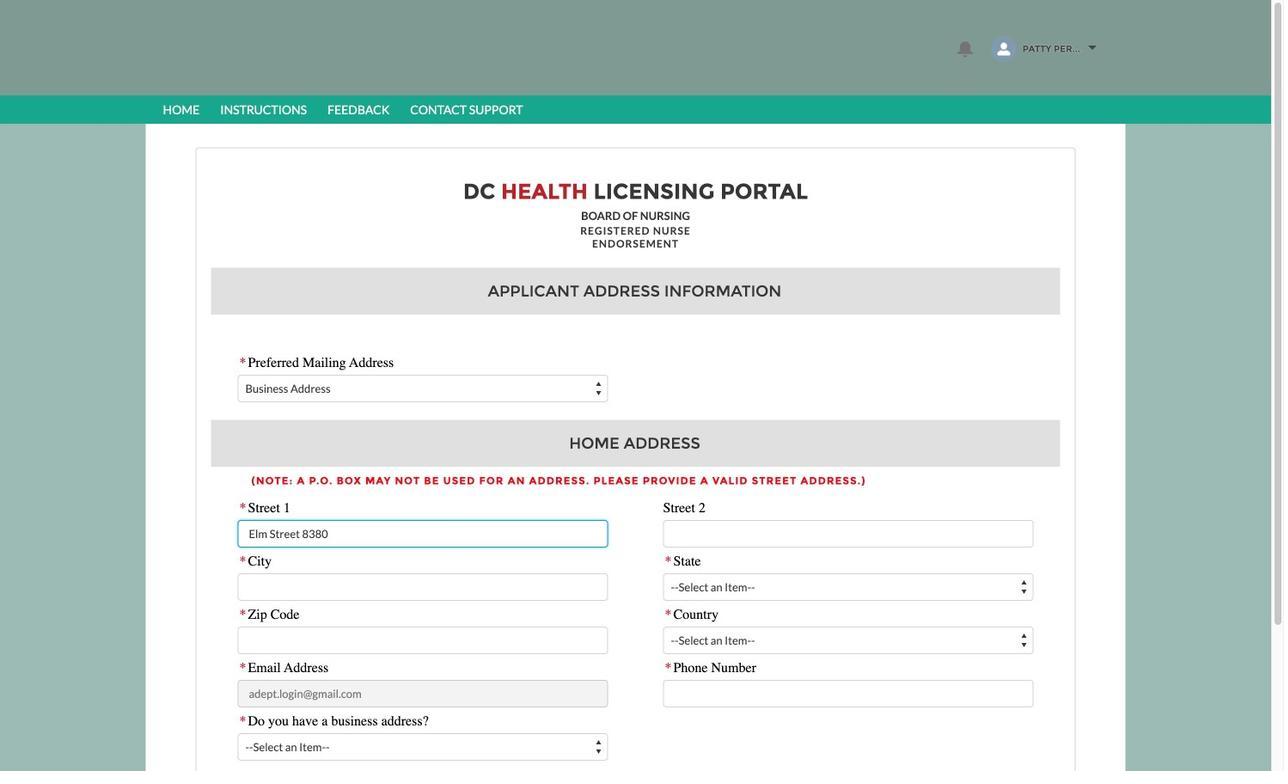 Task type: locate. For each thing, give the bounding box(es) containing it.
banner
[[0, 0, 1272, 124]]

main content
[[146, 124, 1126, 771]]

None text field
[[663, 520, 1034, 548], [238, 627, 608, 654], [663, 680, 1034, 708], [663, 520, 1034, 548], [238, 627, 608, 654], [663, 680, 1034, 708]]

patty persimmon image
[[991, 36, 1017, 62]]

None text field
[[238, 520, 608, 548], [238, 574, 608, 601], [238, 680, 608, 708], [238, 520, 608, 548], [238, 574, 608, 601], [238, 680, 608, 708]]

menu
[[153, 95, 1119, 124]]



